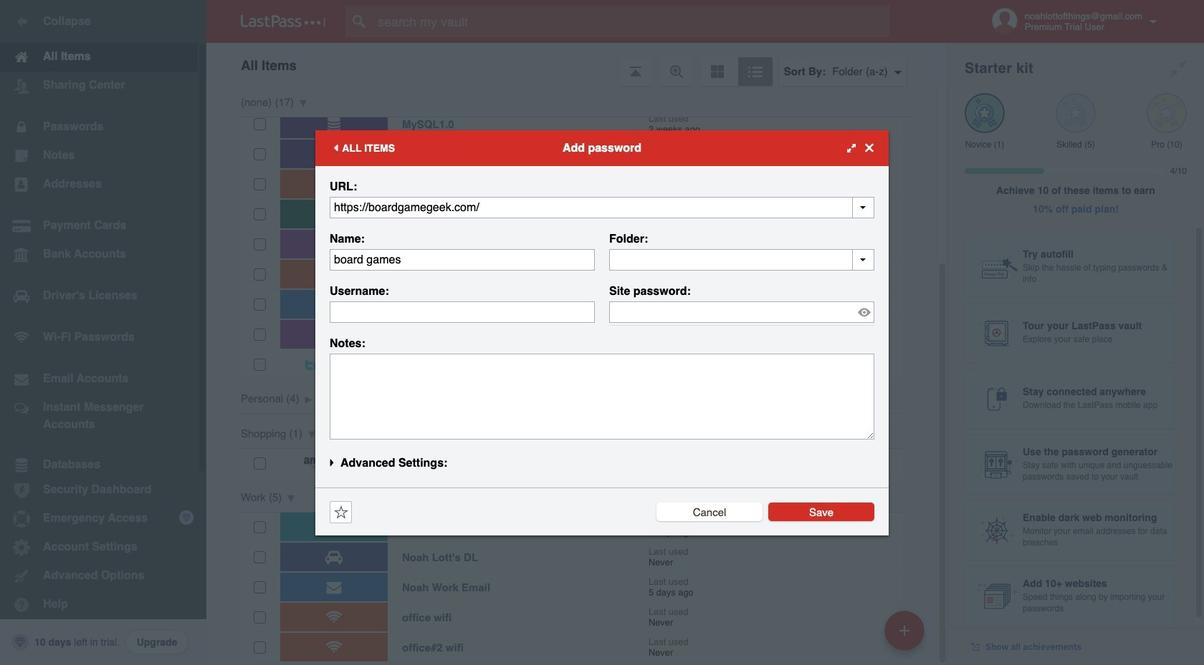 Task type: describe. For each thing, give the bounding box(es) containing it.
search my vault text field
[[346, 6, 918, 37]]

new item image
[[900, 626, 910, 636]]

vault options navigation
[[206, 43, 948, 86]]

new item navigation
[[880, 607, 933, 666]]

main navigation navigation
[[0, 0, 206, 666]]



Task type: vqa. For each thing, say whether or not it's contained in the screenshot.
New item navigation on the right
yes



Task type: locate. For each thing, give the bounding box(es) containing it.
lastpass image
[[241, 15, 325, 28]]

None password field
[[609, 301, 875, 323]]

Search search field
[[346, 6, 918, 37]]

None text field
[[330, 197, 875, 218], [609, 249, 875, 271], [330, 301, 595, 323], [330, 354, 875, 440], [330, 197, 875, 218], [609, 249, 875, 271], [330, 301, 595, 323], [330, 354, 875, 440]]

None text field
[[330, 249, 595, 271]]

dialog
[[315, 130, 889, 536]]



